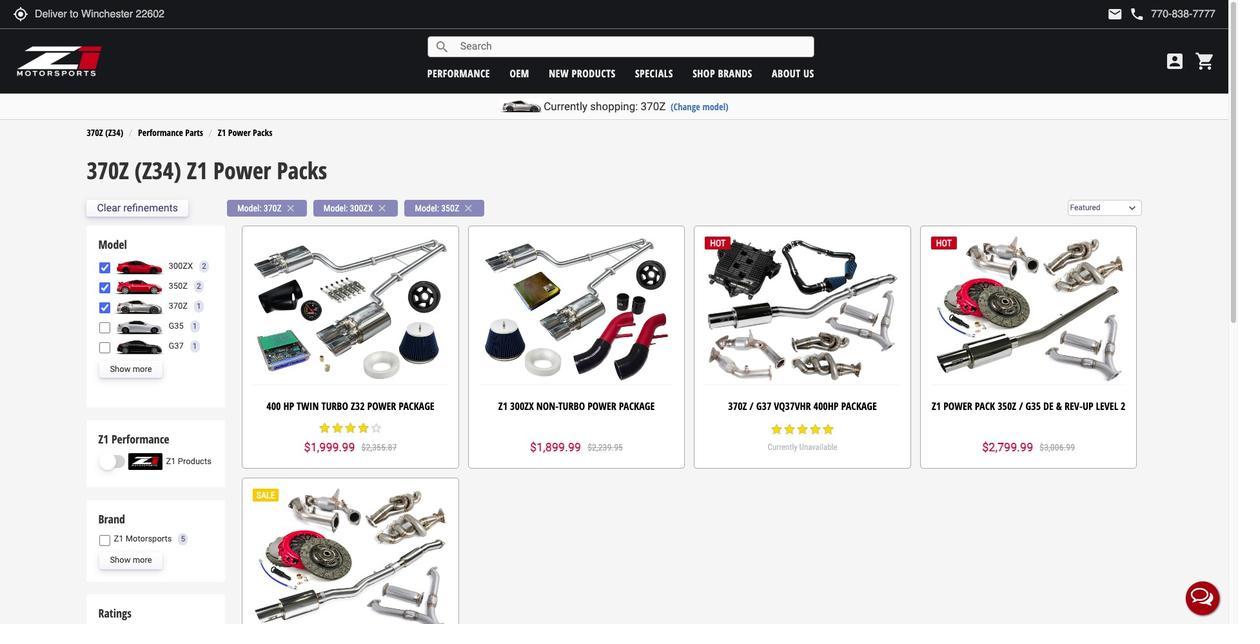 Task type: describe. For each thing, give the bounding box(es) containing it.
$2,799.99
[[983, 441, 1034, 454]]

show for brand
[[110, 556, 131, 565]]

0 vertical spatial performance
[[138, 126, 183, 139]]

z1 power pack 350z / g35 de & rev-up level 2
[[932, 399, 1126, 413]]

1 for g37
[[193, 342, 197, 351]]

2 for 300zx
[[202, 262, 206, 271]]

refinements
[[123, 202, 178, 214]]

close for model: 300zx close
[[376, 202, 388, 214]]

400
[[267, 399, 281, 413]]

model: 300zx close
[[324, 202, 388, 214]]

performance parts link
[[138, 126, 203, 139]]

z1 for z1 motorsports
[[114, 534, 124, 544]]

mail
[[1108, 6, 1124, 22]]

shopping:
[[591, 100, 638, 113]]

370z (z34) z1 power packs
[[87, 155, 327, 187]]

z1 power packs link
[[218, 126, 273, 139]]

twin
[[297, 399, 319, 413]]

1 horizontal spatial g37
[[757, 399, 772, 413]]

ratings
[[98, 606, 132, 621]]

power left pack
[[944, 399, 973, 413]]

currently for shopping:
[[544, 100, 588, 113]]

1 for 370z
[[197, 302, 201, 311]]

0 vertical spatial g37
[[169, 341, 184, 351]]

$2,239.95
[[588, 442, 623, 453]]

specials link
[[636, 66, 673, 80]]

nissan 300zx z32 1990 1991 1992 1993 1994 1995 1996 vg30dett vg30de twin turbo non turbo z1 motorsports image
[[114, 258, 165, 275]]

z1 for z1 products
[[166, 457, 176, 467]]

(change model) link
[[671, 101, 729, 113]]

performance link
[[428, 66, 490, 80]]

z1 for z1 power pack 350z / g35 de & rev-up level 2
[[932, 399, 941, 413]]

(change
[[671, 101, 701, 113]]

$1,999.99
[[304, 441, 355, 454]]

model: for model: 350z close
[[415, 203, 439, 213]]

z32
[[351, 399, 365, 413]]

300zx for z1
[[510, 399, 534, 413]]

mail link
[[1108, 6, 1124, 22]]

$2,799.99 $3,006.99
[[983, 441, 1076, 454]]

370z for 370z
[[169, 301, 188, 311]]

about
[[772, 66, 801, 80]]

products
[[178, 457, 212, 467]]

2 vertical spatial 2
[[1121, 399, 1126, 413]]

1 for g35
[[193, 322, 197, 331]]

star_border
[[370, 422, 383, 435]]

nissan 350z z33 2003 2004 2005 2006 2007 2008 2009 vq35de 3.5l revup rev up vq35hr nismo z1 motorsports image
[[114, 278, 165, 295]]

1 vertical spatial 300zx
[[169, 261, 193, 271]]

370z / g37 vq37vhr 400hp package
[[729, 399, 877, 413]]

currently unavailable
[[768, 443, 838, 452]]

package for 370z
[[842, 399, 877, 413]]

0 horizontal spatial packs
[[253, 126, 273, 139]]

370z (z34)
[[87, 126, 123, 139]]

400 hp twin turbo z32 power package
[[267, 399, 435, 413]]

shop brands link
[[693, 66, 753, 80]]

new
[[549, 66, 569, 80]]

370z for 370z (z34)
[[87, 126, 103, 139]]

power down z1 power packs
[[213, 155, 271, 187]]

about us
[[772, 66, 815, 80]]

show for model
[[110, 364, 131, 374]]

$1,899.99 $2,239.95
[[530, 441, 623, 454]]

level
[[1097, 399, 1119, 413]]

2 / from the left
[[1020, 399, 1024, 413]]

brand
[[98, 512, 125, 527]]

1 vertical spatial performance
[[112, 431, 169, 447]]

close for model: 370z close
[[285, 202, 297, 214]]

(z34) for 370z (z34) z1 power packs
[[135, 155, 181, 187]]

z1 for z1 power packs
[[218, 126, 226, 139]]

clear refinements button
[[87, 200, 188, 217]]

currently shopping: 370z (change model)
[[544, 100, 729, 113]]

power right "parts"
[[228, 126, 251, 139]]

my_location
[[13, 6, 28, 22]]

$1,899.99
[[530, 441, 581, 454]]

package for z1
[[619, 399, 655, 413]]

z1 motorsports logo image
[[16, 45, 103, 77]]

2 vertical spatial 350z
[[998, 399, 1017, 413]]

new products
[[549, 66, 616, 80]]

specials
[[636, 66, 673, 80]]

turbo for non-
[[558, 399, 585, 413]]

hp
[[284, 399, 294, 413]]

370z for 370z / g37 vq37vhr 400hp package
[[729, 399, 747, 413]]

oem link
[[510, 66, 530, 80]]

more for brand
[[133, 556, 152, 565]]

300zx for model:
[[350, 203, 373, 213]]

370z (z34) link
[[87, 126, 123, 139]]

z1 motorsports
[[114, 534, 172, 544]]

shopping_cart
[[1196, 51, 1216, 72]]

z1 for z1 300zx non-turbo power package
[[499, 399, 508, 413]]

mail phone
[[1108, 6, 1145, 22]]

shop brands
[[693, 66, 753, 80]]

1 vertical spatial packs
[[277, 155, 327, 187]]

de
[[1044, 399, 1054, 413]]

2 for 350z
[[197, 282, 201, 291]]



Task type: vqa. For each thing, say whether or not it's contained in the screenshot.
star
yes



Task type: locate. For each thing, give the bounding box(es) containing it.
1 horizontal spatial packs
[[277, 155, 327, 187]]

None checkbox
[[100, 282, 111, 293], [100, 302, 111, 313], [100, 282, 111, 293], [100, 302, 111, 313]]

2 turbo from the left
[[558, 399, 585, 413]]

2 show more button from the top
[[100, 553, 162, 569]]

infiniti g35 coupe sedan v35 v36 skyline 2003 2004 2005 2006 2007 2008 3.5l vq35de revup rev up vq35hr z1 motorsports image
[[114, 318, 165, 335]]

z1 products
[[166, 457, 212, 467]]

1 horizontal spatial package
[[619, 399, 655, 413]]

1 right infiniti g35 coupe sedan v35 v36 skyline 2003 2004 2005 2006 2007 2008 3.5l vq35de revup rev up vq35hr z1 motorsports image
[[193, 322, 197, 331]]

show
[[110, 364, 131, 374], [110, 556, 131, 565]]

turbo up $1,899.99 $2,239.95
[[558, 399, 585, 413]]

more for model
[[133, 364, 152, 374]]

1 vertical spatial 350z
[[169, 281, 188, 291]]

1 model: from the left
[[237, 203, 262, 213]]

power
[[228, 126, 251, 139], [213, 155, 271, 187], [367, 399, 396, 413], [588, 399, 617, 413], [944, 399, 973, 413]]

new products link
[[549, 66, 616, 80]]

g35
[[169, 321, 184, 331], [1026, 399, 1041, 413]]

package right 400hp
[[842, 399, 877, 413]]

nissan 370z z34 2009 2010 2011 2012 2013 2014 2015 2016 2017 2018 2019 3.7l vq37vhr vhr nismo z1 motorsports image
[[114, 298, 165, 315]]

model: inside model: 300zx close
[[324, 203, 348, 213]]

1 show more button from the top
[[100, 361, 162, 378]]

1 vertical spatial more
[[133, 556, 152, 565]]

0 vertical spatial (z34)
[[105, 126, 123, 139]]

model: 350z close
[[415, 202, 474, 214]]

1 vertical spatial show
[[110, 556, 131, 565]]

/ left vq37vhr
[[750, 399, 754, 413]]

1 close from the left
[[285, 202, 297, 214]]

power up $2,239.95
[[588, 399, 617, 413]]

350z inside model: 350z close
[[441, 203, 460, 213]]

show down 'z1 motorsports'
[[110, 556, 131, 565]]

2 more from the top
[[133, 556, 152, 565]]

1 vertical spatial show more button
[[100, 553, 162, 569]]

search
[[435, 39, 450, 55]]

1 horizontal spatial (z34)
[[135, 155, 181, 187]]

more down 'z1 motorsports'
[[133, 556, 152, 565]]

1
[[197, 302, 201, 311], [193, 322, 197, 331], [193, 342, 197, 351]]

2 close from the left
[[376, 202, 388, 214]]

1 vertical spatial g35
[[1026, 399, 1041, 413]]

show more down infiniti g37 coupe sedan convertible v36 cv36 hv36 skyline 2008 2009 2010 2011 2012 2013 3.7l vq37vhr z1 motorsports image
[[110, 364, 152, 374]]

3 package from the left
[[842, 399, 877, 413]]

0 vertical spatial 2
[[202, 262, 206, 271]]

brands
[[718, 66, 753, 80]]

shopping_cart link
[[1192, 51, 1216, 72]]

$2,355.87
[[362, 442, 397, 453]]

370z
[[641, 100, 666, 113], [87, 126, 103, 139], [87, 155, 129, 187], [264, 203, 282, 213], [169, 301, 188, 311], [729, 399, 747, 413]]

1 horizontal spatial close
[[376, 202, 388, 214]]

2 show from the top
[[110, 556, 131, 565]]

show down infiniti g37 coupe sedan convertible v36 cv36 hv36 skyline 2008 2009 2010 2011 2012 2013 3.7l vq37vhr z1 motorsports image
[[110, 364, 131, 374]]

0 horizontal spatial (z34)
[[105, 126, 123, 139]]

(z34) up refinements
[[135, 155, 181, 187]]

0 vertical spatial show
[[110, 364, 131, 374]]

motorsports
[[126, 534, 172, 544]]

phone
[[1130, 6, 1145, 22]]

/ left de
[[1020, 399, 1024, 413]]

pack
[[975, 399, 996, 413]]

non-
[[537, 399, 559, 413]]

performance
[[428, 66, 490, 80]]

turbo
[[322, 399, 348, 413], [558, 399, 585, 413]]

show more for brand
[[110, 556, 152, 565]]

1 show from the top
[[110, 364, 131, 374]]

0 vertical spatial g35
[[169, 321, 184, 331]]

300zx inside model: 300zx close
[[350, 203, 373, 213]]

us
[[804, 66, 815, 80]]

(z34) left 'performance parts' link
[[105, 126, 123, 139]]

0 horizontal spatial 2
[[197, 282, 201, 291]]

2 vertical spatial 1
[[193, 342, 197, 351]]

1 right infiniti g37 coupe sedan convertible v36 cv36 hv36 skyline 2008 2009 2010 2011 2012 2013 3.7l vq37vhr z1 motorsports image
[[193, 342, 197, 351]]

2 package from the left
[[619, 399, 655, 413]]

0 vertical spatial show more button
[[100, 361, 162, 378]]

turbo left z32
[[322, 399, 348, 413]]

z1 performance
[[98, 431, 169, 447]]

model:
[[237, 203, 262, 213], [324, 203, 348, 213], [415, 203, 439, 213]]

0 vertical spatial 300zx
[[350, 203, 373, 213]]

power up the star_border
[[367, 399, 396, 413]]

0 horizontal spatial g37
[[169, 341, 184, 351]]

(z34) for 370z (z34)
[[105, 126, 123, 139]]

clear
[[97, 202, 121, 214]]

0 horizontal spatial close
[[285, 202, 297, 214]]

model: inside model: 370z close
[[237, 203, 262, 213]]

model: inside model: 350z close
[[415, 203, 439, 213]]

1 show more from the top
[[110, 364, 152, 374]]

z1
[[218, 126, 226, 139], [187, 155, 208, 187], [499, 399, 508, 413], [932, 399, 941, 413], [98, 431, 109, 447], [166, 457, 176, 467], [114, 534, 124, 544]]

3 model: from the left
[[415, 203, 439, 213]]

model: for model: 300zx close
[[324, 203, 348, 213]]

5
[[181, 535, 185, 544]]

infiniti g37 coupe sedan convertible v36 cv36 hv36 skyline 2008 2009 2010 2011 2012 2013 3.7l vq37vhr z1 motorsports image
[[114, 338, 165, 355]]

1 vertical spatial g37
[[757, 399, 772, 413]]

0 horizontal spatial g35
[[169, 321, 184, 331]]

package up $2,239.95
[[619, 399, 655, 413]]

show more for model
[[110, 364, 152, 374]]

package right z32
[[399, 399, 435, 413]]

show more
[[110, 364, 152, 374], [110, 556, 152, 565]]

1 horizontal spatial 2
[[202, 262, 206, 271]]

currently
[[544, 100, 588, 113], [768, 443, 798, 452]]

performance left "parts"
[[138, 126, 183, 139]]

1 / from the left
[[750, 399, 754, 413]]

more
[[133, 364, 152, 374], [133, 556, 152, 565]]

z1 power packs
[[218, 126, 273, 139]]

0 horizontal spatial turbo
[[322, 399, 348, 413]]

None checkbox
[[100, 262, 111, 273], [100, 322, 111, 333], [100, 342, 111, 353], [100, 535, 111, 546], [100, 262, 111, 273], [100, 322, 111, 333], [100, 342, 111, 353], [100, 535, 111, 546]]

Search search field
[[450, 37, 814, 57]]

2 model: from the left
[[324, 203, 348, 213]]

turbo for twin
[[322, 399, 348, 413]]

model)
[[703, 101, 729, 113]]

0 vertical spatial show more
[[110, 364, 152, 374]]

1 horizontal spatial 300zx
[[350, 203, 373, 213]]

1 horizontal spatial 350z
[[441, 203, 460, 213]]

400hp
[[814, 399, 839, 413]]

show more button for model
[[100, 361, 162, 378]]

phone link
[[1130, 6, 1216, 22]]

1 package from the left
[[399, 399, 435, 413]]

0 horizontal spatial model:
[[237, 203, 262, 213]]

g37
[[169, 341, 184, 351], [757, 399, 772, 413]]

1 vertical spatial 1
[[193, 322, 197, 331]]

1 horizontal spatial currently
[[768, 443, 798, 452]]

0 vertical spatial currently
[[544, 100, 588, 113]]

more down infiniti g37 coupe sedan convertible v36 cv36 hv36 skyline 2008 2009 2010 2011 2012 2013 3.7l vq37vhr z1 motorsports image
[[133, 364, 152, 374]]

unavailable
[[800, 443, 838, 452]]

show more down 'z1 motorsports'
[[110, 556, 152, 565]]

1 horizontal spatial g35
[[1026, 399, 1041, 413]]

account_box
[[1165, 51, 1186, 72]]

2 vertical spatial 300zx
[[510, 399, 534, 413]]

show more button down 'z1 motorsports'
[[100, 553, 162, 569]]

370z for 370z (z34) z1 power packs
[[87, 155, 129, 187]]

0 horizontal spatial package
[[399, 399, 435, 413]]

1 vertical spatial (z34)
[[135, 155, 181, 187]]

package
[[399, 399, 435, 413], [619, 399, 655, 413], [842, 399, 877, 413]]

2 show more from the top
[[110, 556, 152, 565]]

1 horizontal spatial turbo
[[558, 399, 585, 413]]

currently down star star star star star
[[768, 443, 798, 452]]

performance parts
[[138, 126, 203, 139]]

1 vertical spatial show more
[[110, 556, 152, 565]]

close for model: 350z close
[[463, 202, 474, 214]]

0 horizontal spatial currently
[[544, 100, 588, 113]]

2
[[202, 262, 206, 271], [197, 282, 201, 291], [1121, 399, 1126, 413]]

2 horizontal spatial close
[[463, 202, 474, 214]]

z1 for z1 performance
[[98, 431, 109, 447]]

g37 left vq37vhr
[[757, 399, 772, 413]]

show more button for brand
[[100, 553, 162, 569]]

rev-
[[1065, 399, 1083, 413]]

up
[[1083, 399, 1094, 413]]

g37 right infiniti g37 coupe sedan convertible v36 cv36 hv36 skyline 2008 2009 2010 2011 2012 2013 3.7l vq37vhr z1 motorsports image
[[169, 341, 184, 351]]

300zx
[[350, 203, 373, 213], [169, 261, 193, 271], [510, 399, 534, 413]]

products
[[572, 66, 616, 80]]

model: for model: 370z close
[[237, 203, 262, 213]]

g35 left de
[[1026, 399, 1041, 413]]

350z
[[441, 203, 460, 213], [169, 281, 188, 291], [998, 399, 1017, 413]]

star star star star star_border $1,999.99 $2,355.87
[[304, 422, 397, 454]]

model: 370z close
[[237, 202, 297, 214]]

1 right nissan 370z z34 2009 2010 2011 2012 2013 2014 2015 2016 2017 2018 2019 3.7l vq37vhr vhr nismo z1 motorsports "image"
[[197, 302, 201, 311]]

packs
[[253, 126, 273, 139], [277, 155, 327, 187]]

0 horizontal spatial 350z
[[169, 281, 188, 291]]

star star star star star
[[771, 423, 835, 436]]

1 turbo from the left
[[322, 399, 348, 413]]

performance
[[138, 126, 183, 139], [112, 431, 169, 447]]

2 horizontal spatial 2
[[1121, 399, 1126, 413]]

currently down new
[[544, 100, 588, 113]]

1 more from the top
[[133, 364, 152, 374]]

close
[[285, 202, 297, 214], [376, 202, 388, 214], [463, 202, 474, 214]]

0 vertical spatial 1
[[197, 302, 201, 311]]

vq37vhr
[[774, 399, 811, 413]]

show more button
[[100, 361, 162, 378], [100, 553, 162, 569]]

0 vertical spatial packs
[[253, 126, 273, 139]]

model
[[98, 237, 127, 252]]

3 close from the left
[[463, 202, 474, 214]]

1 vertical spatial currently
[[768, 443, 798, 452]]

performance up "z1 products"
[[112, 431, 169, 447]]

1 vertical spatial 2
[[197, 282, 201, 291]]

account_box link
[[1162, 51, 1189, 72]]

1 horizontal spatial /
[[1020, 399, 1024, 413]]

1 horizontal spatial model:
[[324, 203, 348, 213]]

currently for unavailable
[[768, 443, 798, 452]]

g35 right infiniti g35 coupe sedan v35 v36 skyline 2003 2004 2005 2006 2007 2008 3.5l vq35de revup rev up vq35hr z1 motorsports image
[[169, 321, 184, 331]]

/
[[750, 399, 754, 413], [1020, 399, 1024, 413]]

0 horizontal spatial /
[[750, 399, 754, 413]]

370z inside model: 370z close
[[264, 203, 282, 213]]

oem
[[510, 66, 530, 80]]

clear refinements
[[97, 202, 178, 214]]

&
[[1057, 399, 1063, 413]]

2 horizontal spatial 350z
[[998, 399, 1017, 413]]

z1 300zx non-turbo power package
[[499, 399, 655, 413]]

parts
[[185, 126, 203, 139]]

$3,006.99
[[1040, 442, 1076, 453]]

0 vertical spatial 350z
[[441, 203, 460, 213]]

shop
[[693, 66, 716, 80]]

0 vertical spatial more
[[133, 364, 152, 374]]

about us link
[[772, 66, 815, 80]]

0 horizontal spatial 300zx
[[169, 261, 193, 271]]

2 horizontal spatial model:
[[415, 203, 439, 213]]

2 horizontal spatial package
[[842, 399, 877, 413]]

2 horizontal spatial 300zx
[[510, 399, 534, 413]]

show more button down infiniti g37 coupe sedan convertible v36 cv36 hv36 skyline 2008 2009 2010 2011 2012 2013 3.7l vq37vhr z1 motorsports image
[[100, 361, 162, 378]]



